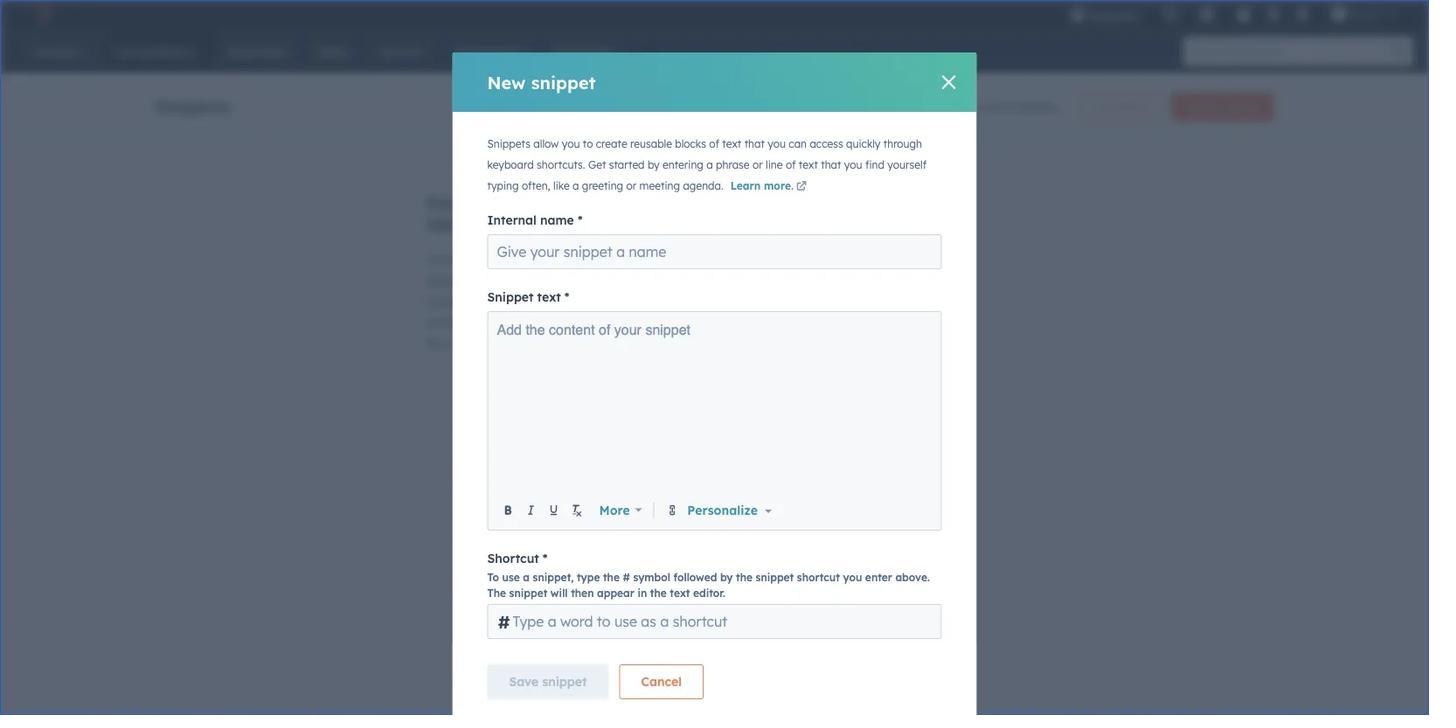 Task type: describe. For each thing, give the bounding box(es) containing it.
calling icon image
[[1163, 7, 1179, 23]]

like
[[553, 179, 570, 192]]

use
[[502, 571, 520, 584]]

phrase
[[716, 158, 750, 171]]

upgrade
[[1089, 8, 1138, 23]]

enter
[[866, 571, 893, 584]]

over.
[[570, 336, 597, 351]]

marketplaces button
[[1189, 0, 1226, 28]]

0 horizontal spatial or
[[627, 179, 637, 192]]

save snippet
[[509, 674, 587, 689]]

common
[[602, 252, 653, 267]]

marketplaces image
[[1200, 8, 1215, 24]]

started
[[609, 158, 645, 171]]

shortcuts.
[[537, 158, 586, 171]]

add
[[497, 321, 522, 338]]

create for create snippet
[[1187, 100, 1220, 113]]

snippet,
[[533, 571, 574, 584]]

shortcut element
[[487, 604, 942, 639]]

snippets for snippets
[[155, 95, 231, 117]]

blocks
[[675, 137, 707, 150]]

Type a word to use as a shortcut text field
[[487, 604, 942, 639]]

writing
[[519, 192, 581, 213]]

snippet
[[487, 289, 534, 305]]

Search HubSpot search field
[[1184, 37, 1398, 66]]

and inside save time writing emails and taking notes
[[649, 192, 682, 213]]

above.
[[896, 571, 930, 584]]

and up send
[[645, 273, 668, 288]]

1 vertical spatial notes
[[426, 294, 458, 309]]

more button
[[588, 501, 654, 519]]

create for create shortcuts to your most common responses in emails sent to prospects and notes logged in your crm. quickly send emails and log notes without having to type the same thing over and over.
[[426, 252, 465, 267]]

create shortcuts to your most common responses in emails sent to prospects and notes logged in your crm. quickly send emails and log notes without having to type the same thing over and over.
[[426, 252, 679, 351]]

close image
[[942, 75, 956, 89]]

the
[[487, 586, 506, 599]]

by inside shortcut to use a snippet, type the # symbol followed by the snippet shortcut you enter above. the snippet will then appear in the text editor.
[[720, 571, 733, 584]]

create snippet button
[[1172, 93, 1274, 121]]

of right "line"
[[786, 158, 796, 171]]

snippet text
[[487, 289, 561, 305]]

2 vertical spatial notes
[[514, 315, 546, 330]]

more
[[599, 502, 630, 518]]

sent
[[542, 273, 566, 288]]

# inside shortcut element
[[498, 611, 511, 633]]

created
[[1013, 99, 1057, 114]]

over
[[516, 336, 541, 351]]

of right blocks
[[709, 137, 720, 150]]

help button
[[1229, 0, 1259, 28]]

funky
[[1351, 7, 1381, 21]]

search image
[[1393, 45, 1405, 58]]

to inside the snippets allow you to create reusable blocks of text that you can access quickly through keyboard shortcuts. get started by entering a phrase or line of text that you find yourself typing often, like a greeting or meeting agenda.
[[583, 137, 593, 150]]

1 vertical spatial that
[[821, 158, 842, 171]]

settings image
[[1266, 7, 1281, 23]]

same
[[448, 336, 480, 351]]

to right sent
[[570, 273, 582, 288]]

by inside the snippets allow you to create reusable blocks of text that you can access quickly through keyboard shortcuts. get started by entering a phrase or line of text that you find yourself typing often, like a greeting or meeting agenda.
[[648, 158, 660, 171]]

shortcuts
[[468, 252, 522, 267]]

new folder button
[[1078, 93, 1162, 121]]

meeting
[[640, 179, 680, 192]]

learn more.
[[731, 179, 794, 192]]

folder
[[1118, 100, 1147, 113]]

1 vertical spatial a
[[573, 179, 579, 192]]

snippets allow you to create reusable blocks of text that you can access quickly through keyboard shortcuts. get started by entering a phrase or line of text that you find yourself typing often, like a greeting or meeting agenda.
[[487, 137, 927, 192]]

line
[[766, 158, 783, 171]]

you left find
[[845, 158, 863, 171]]

to right shortcuts
[[525, 252, 537, 267]]

cancel
[[641, 674, 682, 689]]

log
[[493, 315, 511, 330]]

# inside shortcut to use a snippet, type the # symbol followed by the snippet shortcut you enter above. the snippet will then appear in the text editor.
[[623, 571, 630, 584]]

internal
[[487, 212, 537, 228]]

0 of 5 created
[[977, 99, 1057, 114]]

save for save snippet
[[509, 674, 539, 689]]

prospects
[[585, 273, 642, 288]]

link opens in a new window image
[[797, 179, 807, 195]]

0 vertical spatial or
[[753, 158, 763, 171]]

0 vertical spatial in
[[487, 273, 498, 288]]

the up appear
[[603, 571, 620, 584]]

new folder
[[1093, 100, 1147, 113]]

through
[[884, 137, 922, 150]]

funky button
[[1321, 0, 1407, 28]]

followed
[[674, 571, 717, 584]]

then
[[571, 586, 594, 599]]

quickly
[[846, 137, 881, 150]]

of inside 'snippets' banner
[[987, 99, 999, 114]]

create snippet
[[1187, 100, 1260, 113]]

text inside shortcut to use a snippet, type the # symbol followed by the snippet shortcut you enter above. the snippet will then appear in the text editor.
[[670, 586, 690, 599]]

upgrade image
[[1070, 8, 1086, 24]]

the right followed
[[736, 571, 753, 584]]

notes inside save time writing emails and taking notes
[[488, 213, 536, 235]]

shortcut
[[487, 551, 539, 566]]

0
[[977, 99, 984, 114]]

keyboard
[[487, 158, 534, 171]]

yourself
[[888, 158, 927, 171]]

to
[[487, 571, 499, 584]]

notifications button
[[1288, 0, 1318, 28]]

1 vertical spatial emails
[[501, 273, 539, 288]]

name
[[540, 212, 574, 228]]

access
[[810, 137, 844, 150]]

0 vertical spatial your
[[541, 252, 566, 267]]

without
[[549, 315, 592, 330]]



Task type: locate. For each thing, give the bounding box(es) containing it.
type
[[654, 315, 679, 330], [577, 571, 600, 584]]

1 horizontal spatial that
[[821, 158, 842, 171]]

create up responses
[[426, 252, 465, 267]]

0 vertical spatial create
[[1187, 100, 1220, 113]]

none text field inside dialog
[[498, 320, 933, 495]]

2 vertical spatial your
[[615, 321, 642, 338]]

create inside button
[[1187, 100, 1220, 113]]

0 vertical spatial save
[[426, 192, 469, 213]]

learn
[[731, 179, 761, 192]]

and down without
[[545, 336, 567, 351]]

appear
[[597, 586, 635, 599]]

quickly
[[581, 294, 623, 309]]

Internal name text field
[[487, 234, 942, 269]]

snippet inside button
[[542, 674, 587, 689]]

save for save time writing emails and taking notes
[[426, 192, 469, 213]]

send
[[626, 294, 654, 309]]

time
[[474, 192, 513, 213]]

2 horizontal spatial emails
[[586, 192, 643, 213]]

text
[[723, 137, 742, 150], [799, 158, 818, 171], [537, 289, 561, 305], [670, 586, 690, 599]]

entering
[[663, 158, 704, 171]]

cancel button
[[619, 665, 704, 700]]

0 vertical spatial type
[[654, 315, 679, 330]]

1 vertical spatial snippets
[[487, 137, 531, 150]]

a up agenda.
[[707, 158, 713, 171]]

you inside shortcut to use a snippet, type the # symbol followed by the snippet shortcut you enter above. the snippet will then appear in the text editor.
[[843, 571, 862, 584]]

your down sent
[[518, 294, 544, 309]]

dialog
[[453, 52, 977, 715]]

most
[[570, 252, 599, 267]]

the down symbol
[[650, 586, 667, 599]]

create right "folder" at the top right of page
[[1187, 100, 1220, 113]]

notes up shortcuts
[[488, 213, 536, 235]]

create
[[1187, 100, 1220, 113], [426, 252, 465, 267]]

menu item
[[1151, 0, 1154, 28]]

notes up over at the top left of page
[[514, 315, 546, 330]]

reusable
[[630, 137, 672, 150]]

shortcut to use a snippet, type the # symbol followed by the snippet shortcut you enter above. the snippet will then appear in the text editor.
[[487, 551, 930, 599]]

0 horizontal spatial #
[[498, 611, 511, 633]]

save inside button
[[509, 674, 539, 689]]

1 horizontal spatial by
[[720, 571, 733, 584]]

type down send
[[654, 315, 679, 330]]

or
[[753, 158, 763, 171], [627, 179, 637, 192]]

or left "line"
[[753, 158, 763, 171]]

0 vertical spatial by
[[648, 158, 660, 171]]

notes down responses
[[426, 294, 458, 309]]

greeting
[[582, 179, 624, 192]]

1 vertical spatial by
[[720, 571, 733, 584]]

2 vertical spatial in
[[638, 586, 647, 599]]

crm.
[[548, 294, 577, 309]]

2 horizontal spatial in
[[638, 586, 647, 599]]

allow
[[534, 137, 559, 150]]

link opens in a new window image
[[797, 182, 807, 192]]

text up link opens in a new window icon
[[799, 158, 818, 171]]

0 horizontal spatial save
[[426, 192, 469, 213]]

text up phrase
[[723, 137, 742, 150]]

2 horizontal spatial a
[[707, 158, 713, 171]]

hubspot image
[[31, 3, 52, 24]]

in inside shortcut to use a snippet, type the # symbol followed by the snippet shortcut you enter above. the snippet will then appear in the text editor.
[[638, 586, 647, 599]]

0 vertical spatial #
[[623, 571, 630, 584]]

shortcut
[[797, 571, 840, 584]]

0 vertical spatial snippets
[[155, 95, 231, 117]]

0 vertical spatial emails
[[586, 192, 643, 213]]

more.
[[764, 179, 794, 192]]

2 vertical spatial emails
[[426, 315, 464, 330]]

new up keyboard
[[487, 71, 526, 93]]

0 vertical spatial new
[[487, 71, 526, 93]]

you left the enter
[[843, 571, 862, 584]]

search button
[[1384, 37, 1414, 66]]

1 vertical spatial create
[[426, 252, 465, 267]]

# up appear
[[623, 571, 630, 584]]

1 horizontal spatial emails
[[501, 273, 539, 288]]

symbol
[[633, 571, 671, 584]]

0 horizontal spatial new
[[487, 71, 526, 93]]

0 vertical spatial a
[[707, 158, 713, 171]]

personalize button
[[684, 501, 776, 520]]

your
[[541, 252, 566, 267], [518, 294, 544, 309], [615, 321, 642, 338]]

text down followed
[[670, 586, 690, 599]]

of right over.
[[599, 321, 611, 338]]

type up 'then'
[[577, 571, 600, 584]]

internal name
[[487, 212, 574, 228]]

0 horizontal spatial that
[[745, 137, 765, 150]]

learn more. link
[[731, 179, 810, 195]]

menu containing funky
[[1058, 0, 1409, 28]]

1 vertical spatial in
[[505, 294, 515, 309]]

new snippet
[[487, 71, 596, 93]]

of
[[987, 99, 999, 114], [709, 137, 720, 150], [786, 158, 796, 171], [599, 321, 611, 338]]

the right add
[[526, 321, 545, 338]]

type inside the create shortcuts to your most common responses in emails sent to prospects and notes logged in your crm. quickly send emails and log notes without having to type the same thing over and over.
[[654, 315, 679, 330]]

to
[[583, 137, 593, 150], [525, 252, 537, 267], [570, 273, 582, 288], [638, 315, 650, 330]]

1 horizontal spatial snippets
[[487, 137, 531, 150]]

and down logged
[[467, 315, 489, 330]]

0 horizontal spatial emails
[[426, 315, 464, 330]]

0 horizontal spatial create
[[426, 252, 465, 267]]

often,
[[522, 179, 551, 192]]

snippets banner
[[155, 87, 1274, 121]]

1 horizontal spatial a
[[573, 179, 579, 192]]

1 vertical spatial your
[[518, 294, 544, 309]]

1 vertical spatial new
[[1093, 100, 1115, 113]]

by
[[648, 158, 660, 171], [720, 571, 733, 584]]

your up sent
[[541, 252, 566, 267]]

responses
[[426, 273, 484, 288]]

in up 'log' at the top of the page
[[505, 294, 515, 309]]

in down shortcuts
[[487, 273, 498, 288]]

notifications image
[[1295, 8, 1311, 24]]

new left "folder" at the top right of page
[[1093, 100, 1115, 113]]

help image
[[1236, 8, 1252, 24]]

get
[[588, 158, 606, 171]]

the inside the create shortcuts to your most common responses in emails sent to prospects and notes logged in your crm. quickly send emails and log notes without having to type the same thing over and over.
[[426, 336, 445, 351]]

new for new folder
[[1093, 100, 1115, 113]]

you left can
[[768, 137, 786, 150]]

content
[[549, 321, 595, 338]]

snippets for snippets allow you to create reusable blocks of text that you can access quickly through keyboard shortcuts. get started by entering a phrase or line of text that you find yourself typing often, like a greeting or meeting agenda.
[[487, 137, 531, 150]]

emails up "snippet text"
[[501, 273, 539, 288]]

create
[[596, 137, 628, 150]]

1 horizontal spatial new
[[1093, 100, 1115, 113]]

0 horizontal spatial by
[[648, 158, 660, 171]]

None text field
[[498, 320, 933, 495]]

1 vertical spatial type
[[577, 571, 600, 584]]

editor.
[[693, 586, 726, 599]]

agenda.
[[683, 179, 724, 192]]

0 vertical spatial notes
[[488, 213, 536, 235]]

that down access
[[821, 158, 842, 171]]

emails down started
[[586, 192, 643, 213]]

1 horizontal spatial #
[[623, 571, 630, 584]]

save inside save time writing emails and taking notes
[[426, 192, 469, 213]]

in
[[487, 273, 498, 288], [505, 294, 515, 309], [638, 586, 647, 599]]

typing
[[487, 179, 519, 192]]

snippet inside button
[[1223, 100, 1260, 113]]

1 vertical spatial #
[[498, 611, 511, 633]]

the
[[526, 321, 545, 338], [426, 336, 445, 351], [603, 571, 620, 584], [736, 571, 753, 584], [650, 586, 667, 599]]

save time writing emails and taking notes
[[426, 192, 682, 235]]

snippets inside banner
[[155, 95, 231, 117]]

0 horizontal spatial in
[[487, 273, 498, 288]]

your down send
[[615, 321, 642, 338]]

snippet
[[531, 71, 596, 93], [1223, 100, 1260, 113], [646, 321, 691, 338], [756, 571, 794, 584], [509, 586, 548, 599], [542, 674, 587, 689]]

you up shortcuts. at the top
[[562, 137, 580, 150]]

a right use
[[523, 571, 530, 584]]

5
[[1003, 99, 1010, 114]]

0 horizontal spatial snippets
[[155, 95, 231, 117]]

text down sent
[[537, 289, 561, 305]]

a inside shortcut to use a snippet, type the # symbol followed by the snippet shortcut you enter above. the snippet will then appear in the text editor.
[[523, 571, 530, 584]]

the left same
[[426, 336, 445, 351]]

1 vertical spatial or
[[627, 179, 637, 192]]

can
[[789, 137, 807, 150]]

by down reusable
[[648, 158, 660, 171]]

calling icon button
[[1156, 2, 1186, 26]]

taking
[[426, 213, 483, 235]]

you
[[562, 137, 580, 150], [768, 137, 786, 150], [845, 158, 863, 171], [843, 571, 862, 584]]

save
[[426, 192, 469, 213], [509, 674, 539, 689]]

funky town image
[[1332, 6, 1347, 22]]

emails up same
[[426, 315, 464, 330]]

find
[[866, 158, 885, 171]]

type inside shortcut to use a snippet, type the # symbol followed by the snippet shortcut you enter above. the snippet will then appear in the text editor.
[[577, 571, 600, 584]]

dialog containing new snippet
[[453, 52, 977, 715]]

by up editor.
[[720, 571, 733, 584]]

that
[[745, 137, 765, 150], [821, 158, 842, 171]]

create inside the create shortcuts to your most common responses in emails sent to prospects and notes logged in your crm. quickly send emails and log notes without having to type the same thing over and over.
[[426, 252, 465, 267]]

in down symbol
[[638, 586, 647, 599]]

new for new snippet
[[487, 71, 526, 93]]

0 horizontal spatial type
[[577, 571, 600, 584]]

1 horizontal spatial in
[[505, 294, 515, 309]]

#
[[623, 571, 630, 584], [498, 611, 511, 633]]

a right the like
[[573, 179, 579, 192]]

# down the the on the bottom left
[[498, 611, 511, 633]]

your inside dialog
[[615, 321, 642, 338]]

will
[[551, 586, 568, 599]]

0 horizontal spatial a
[[523, 571, 530, 584]]

and left agenda.
[[649, 192, 682, 213]]

save snippet button
[[487, 665, 609, 700]]

to down send
[[638, 315, 650, 330]]

logged
[[461, 294, 501, 309]]

settings link
[[1263, 5, 1284, 23]]

that up phrase
[[745, 137, 765, 150]]

or down started
[[627, 179, 637, 192]]

0 vertical spatial that
[[745, 137, 765, 150]]

snippets inside the snippets allow you to create reusable blocks of text that you can access quickly through keyboard shortcuts. get started by entering a phrase or line of text that you find yourself typing often, like a greeting or meeting agenda.
[[487, 137, 531, 150]]

emails inside save time writing emails and taking notes
[[586, 192, 643, 213]]

1 vertical spatial save
[[509, 674, 539, 689]]

personalize
[[688, 502, 758, 518]]

1 horizontal spatial or
[[753, 158, 763, 171]]

of left 5
[[987, 99, 999, 114]]

2 vertical spatial a
[[523, 571, 530, 584]]

to up get
[[583, 137, 593, 150]]

thing
[[483, 336, 513, 351]]

new inside dialog
[[487, 71, 526, 93]]

1 horizontal spatial type
[[654, 315, 679, 330]]

new inside button
[[1093, 100, 1115, 113]]

add the content of your snippet
[[497, 321, 691, 338]]

1 horizontal spatial save
[[509, 674, 539, 689]]

new
[[487, 71, 526, 93], [1093, 100, 1115, 113]]

hubspot link
[[21, 3, 66, 24]]

having
[[596, 315, 635, 330]]

1 horizontal spatial create
[[1187, 100, 1220, 113]]

menu
[[1058, 0, 1409, 28]]



Task type: vqa. For each thing, say whether or not it's contained in the screenshot.
of in Snippets banner
yes



